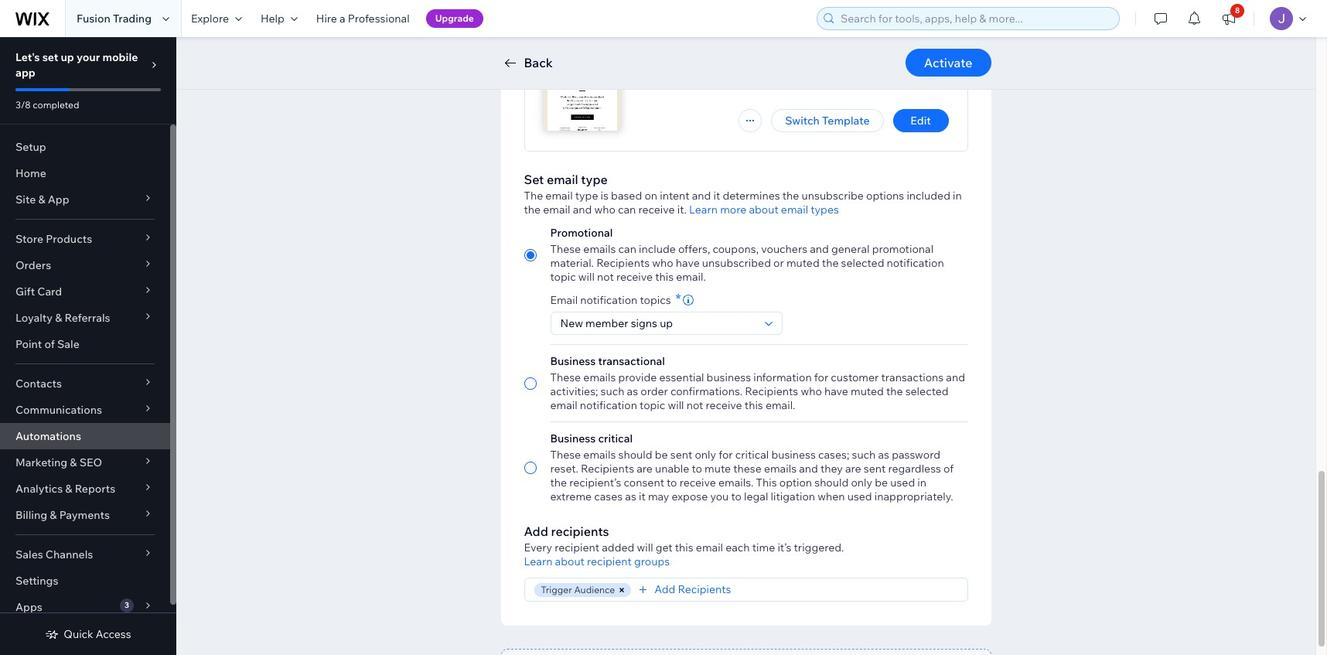 Task type: locate. For each thing, give the bounding box(es) containing it.
point of sale link
[[0, 331, 170, 357]]

who left customer
[[801, 384, 822, 398]]

and left general
[[810, 242, 829, 256]]

to left mute
[[692, 462, 702, 476]]

coupons,
[[713, 242, 759, 256]]

orders button
[[0, 252, 170, 278]]

these inside promotional these emails can include offers, coupons, vouchers and general promotional material. recipients who have unsubscribed or muted the selected notification topic will not receive this email.
[[550, 242, 581, 256]]

1 horizontal spatial such
[[852, 448, 876, 462]]

groups
[[634, 555, 670, 569]]

Email notification topics field
[[556, 313, 760, 334]]

0 vertical spatial type
[[581, 172, 608, 187]]

1 vertical spatial about
[[555, 555, 585, 569]]

used
[[891, 476, 915, 490], [848, 490, 872, 504]]

the left recipient's
[[550, 476, 567, 490]]

0 horizontal spatial of
[[44, 337, 55, 351]]

1 vertical spatial will
[[668, 398, 684, 412]]

0 horizontal spatial about
[[555, 555, 585, 569]]

0 horizontal spatial such
[[601, 384, 625, 398]]

promotional
[[550, 226, 613, 240]]

1 vertical spatial notification
[[580, 293, 638, 307]]

regardless
[[888, 462, 941, 476]]

as
[[627, 384, 638, 398], [878, 448, 890, 462], [625, 490, 637, 504]]

selected inside promotional these emails can include offers, coupons, vouchers and general promotional material. recipients who have unsubscribed or muted the selected notification topic will not receive this email.
[[841, 256, 885, 270]]

of left sale
[[44, 337, 55, 351]]

1 horizontal spatial add
[[655, 583, 676, 597]]

material.
[[550, 256, 594, 270]]

1 vertical spatial have
[[825, 384, 848, 398]]

0 horizontal spatial it
[[639, 490, 646, 504]]

business inside the business critical these emails should be sent only for critical business cases; such as password reset. recipients are unable to mute these emails and they are sent regardless of the recipient's consent to receive emails. this option should only be used in extreme cases as it may expose you to legal litigation when used inappropriately.
[[550, 432, 596, 446]]

for left these on the right of the page
[[719, 448, 733, 462]]

recipient
[[555, 541, 600, 555], [587, 555, 632, 569]]

about
[[749, 203, 779, 217], [555, 555, 585, 569]]

1 horizontal spatial about
[[749, 203, 779, 217]]

such inside the business critical these emails should be sent only for critical business cases; such as password reset. recipients are unable to mute these emails and they are sent regardless of the recipient's consent to receive emails. this option should only be used in extreme cases as it may expose you to legal litigation when used inappropriately.
[[852, 448, 876, 462]]

home link
[[0, 160, 170, 186]]

for left customer
[[814, 371, 829, 384]]

1 horizontal spatial to
[[692, 462, 702, 476]]

store products
[[15, 232, 92, 246]]

it.
[[677, 203, 687, 217]]

0 vertical spatial it
[[714, 189, 720, 203]]

0 vertical spatial this
[[655, 270, 674, 284]]

about up trigger audience at bottom left
[[555, 555, 585, 569]]

to right consent
[[667, 476, 677, 490]]

of right regardless
[[944, 462, 954, 476]]

receive
[[639, 203, 675, 217], [616, 270, 653, 284], [706, 398, 742, 412], [680, 476, 716, 490]]

marketing & seo button
[[0, 449, 170, 476]]

receive inside business transactional these emails provide essential business information for customer transactions and activities; such as order confirmations. recipients who have muted the selected email notification topic will not receive this email.
[[706, 398, 742, 412]]

learn
[[689, 203, 718, 217], [524, 555, 553, 569]]

the inside promotional these emails can include offers, coupons, vouchers and general promotional material. recipients who have unsubscribed or muted the selected notification topic will not receive this email.
[[822, 256, 839, 270]]

sent left mute
[[670, 448, 693, 462]]

1 horizontal spatial should
[[815, 476, 849, 490]]

1 horizontal spatial learn
[[689, 203, 718, 217]]

this right the get
[[675, 541, 694, 555]]

1 vertical spatial topic
[[640, 398, 665, 412]]

3 these from the top
[[550, 448, 581, 462]]

used right when
[[848, 490, 872, 504]]

and inside promotional these emails can include offers, coupons, vouchers and general promotional material. recipients who have unsubscribed or muted the selected notification topic will not receive this email.
[[810, 242, 829, 256]]

will
[[578, 270, 595, 284], [668, 398, 684, 412], [637, 541, 653, 555]]

add recipients
[[655, 583, 731, 597]]

each
[[726, 541, 750, 555]]

and left they
[[799, 462, 818, 476]]

can right is
[[618, 203, 636, 217]]

0 horizontal spatial to
[[667, 476, 677, 490]]

sent left regardless
[[864, 462, 886, 476]]

recipients inside the business critical these emails should be sent only for critical business cases; such as password reset. recipients are unable to mute these emails and they are sent regardless of the recipient's consent to receive emails. this option should only be used in extreme cases as it may expose you to legal litigation when used inappropriately.
[[581, 462, 634, 476]]

receive left emails. on the bottom
[[680, 476, 716, 490]]

0 horizontal spatial selected
[[841, 256, 885, 270]]

0 vertical spatial in
[[953, 189, 962, 203]]

will up email notification topics *
[[578, 270, 595, 284]]

0 vertical spatial business
[[550, 354, 596, 368]]

1 vertical spatial only
[[851, 476, 873, 490]]

such right cases;
[[852, 448, 876, 462]]

2 these from the top
[[550, 371, 581, 384]]

selected up password
[[906, 384, 949, 398]]

1 vertical spatial muted
[[851, 384, 884, 398]]

1 vertical spatial selected
[[906, 384, 949, 398]]

emails inside business transactional these emails provide essential business information for customer transactions and activities; such as order confirmations. recipients who have muted the selected email notification topic will not receive this email.
[[583, 371, 616, 384]]

0 horizontal spatial this
[[655, 270, 674, 284]]

store products button
[[0, 226, 170, 252]]

who inside business transactional these emails provide essential business information for customer transactions and activities; such as order confirmations. recipients who have muted the selected email notification topic will not receive this email.
[[801, 384, 822, 398]]

switch template
[[785, 114, 870, 128]]

such down transactional
[[601, 384, 625, 398]]

have up * in the top right of the page
[[676, 256, 700, 270]]

0 horizontal spatial business
[[707, 371, 751, 384]]

type inside the email type is based on intent and it determines the unsubscribe options included in the email and who can receive it.
[[575, 189, 598, 203]]

0 vertical spatial about
[[749, 203, 779, 217]]

and inside business transactional these emails provide essential business information for customer transactions and activities; such as order confirmations. recipients who have muted the selected email notification topic will not receive this email.
[[946, 371, 965, 384]]

may
[[648, 490, 669, 504]]

1 vertical spatial in
[[918, 476, 927, 490]]

0 vertical spatial have
[[676, 256, 700, 270]]

only right unable
[[695, 448, 716, 462]]

1 vertical spatial who
[[652, 256, 673, 270]]

emails down promotional
[[583, 242, 616, 256]]

& inside dropdown button
[[55, 311, 62, 325]]

0 vertical spatial email.
[[676, 270, 706, 284]]

who left offers,
[[652, 256, 673, 270]]

email inside the add recipients every recipient added will get this email each time it's triggered. learn about recipient groups
[[696, 541, 723, 555]]

1 vertical spatial learn
[[524, 555, 553, 569]]

recipients up email notification topics *
[[597, 256, 650, 270]]

as inside business transactional these emails provide essential business information for customer transactions and activities; such as order confirmations. recipients who have muted the selected email notification topic will not receive this email.
[[627, 384, 638, 398]]

0 horizontal spatial learn
[[524, 555, 553, 569]]

will inside business transactional these emails provide essential business information for customer transactions and activities; such as order confirmations. recipients who have muted the selected email notification topic will not receive this email.
[[668, 398, 684, 412]]

emails down transactional
[[583, 371, 616, 384]]

3/8 completed
[[15, 99, 79, 111]]

1 horizontal spatial have
[[825, 384, 848, 398]]

completed
[[33, 99, 79, 111]]

who up promotional
[[594, 203, 616, 217]]

2 horizontal spatial to
[[731, 490, 742, 504]]

sidebar element
[[0, 37, 176, 655]]

0 horizontal spatial muted
[[787, 256, 820, 270]]

legal
[[744, 490, 768, 504]]

mobile
[[102, 50, 138, 64]]

who inside the email type is based on intent and it determines the unsubscribe options included in the email and who can receive it.
[[594, 203, 616, 217]]

topic down provide
[[640, 398, 665, 412]]

these left provide
[[550, 371, 581, 384]]

the right customer
[[886, 384, 903, 398]]

1 these from the top
[[550, 242, 581, 256]]

have right information
[[825, 384, 848, 398]]

email
[[547, 172, 578, 187], [546, 189, 573, 203], [543, 203, 570, 217], [781, 203, 808, 217], [550, 398, 578, 412], [696, 541, 723, 555]]

& left reports in the left bottom of the page
[[65, 482, 72, 496]]

1 vertical spatial business
[[772, 448, 816, 462]]

1 vertical spatial can
[[618, 242, 637, 256]]

critical up recipient's
[[598, 432, 633, 446]]

0 horizontal spatial only
[[695, 448, 716, 462]]

0 vertical spatial of
[[44, 337, 55, 351]]

will inside the add recipients every recipient added will get this email each time it's triggered. learn about recipient groups
[[637, 541, 653, 555]]

these inside the business critical these emails should be sent only for critical business cases; such as password reset. recipients are unable to mute these emails and they are sent regardless of the recipient's consent to receive emails. this option should only be used in extreme cases as it may expose you to legal litigation when used inappropriately.
[[550, 448, 581, 462]]

1 horizontal spatial used
[[891, 476, 915, 490]]

0 vertical spatial muted
[[787, 256, 820, 270]]

to right you
[[731, 490, 742, 504]]

business for business critical these emails should be sent only for critical business cases; such as password reset. recipients are unable to mute these emails and they are sent regardless of the recipient's consent to receive emails. this option should only be used in extreme cases as it may expose you to legal litigation when used inappropriately.
[[550, 432, 596, 446]]

1 horizontal spatial muted
[[851, 384, 884, 398]]

0 horizontal spatial who
[[594, 203, 616, 217]]

1 vertical spatial these
[[550, 371, 581, 384]]

and
[[692, 189, 711, 203], [573, 203, 592, 217], [810, 242, 829, 256], [946, 371, 965, 384], [799, 462, 818, 476]]

business up activities;
[[550, 354, 596, 368]]

and right transactions
[[946, 371, 965, 384]]

setup
[[15, 140, 46, 154]]

type
[[581, 172, 608, 187], [575, 189, 598, 203]]

& right loyalty
[[55, 311, 62, 325]]

0 vertical spatial who
[[594, 203, 616, 217]]

add up every
[[524, 524, 548, 539]]

receive up mute
[[706, 398, 742, 412]]

email. down information
[[766, 398, 796, 412]]

selected down options
[[841, 256, 885, 270]]

1 vertical spatial type
[[575, 189, 598, 203]]

1 vertical spatial as
[[878, 448, 890, 462]]

0 vertical spatial these
[[550, 242, 581, 256]]

add down the groups
[[655, 583, 676, 597]]

products
[[46, 232, 92, 246]]

0 vertical spatial can
[[618, 203, 636, 217]]

email inside business transactional these emails provide essential business information for customer transactions and activities; such as order confirmations. recipients who have muted the selected email notification topic will not receive this email.
[[550, 398, 578, 412]]

1 horizontal spatial for
[[814, 371, 829, 384]]

1 vertical spatial this
[[745, 398, 763, 412]]

Search for tools, apps, help & more... field
[[836, 8, 1115, 29]]

business up reset.
[[550, 432, 596, 446]]

as left password
[[878, 448, 890, 462]]

0 horizontal spatial will
[[578, 270, 595, 284]]

these up recipient's
[[550, 448, 581, 462]]

0 vertical spatial selected
[[841, 256, 885, 270]]

these down promotional
[[550, 242, 581, 256]]

switch
[[785, 114, 820, 128]]

2 vertical spatial will
[[637, 541, 653, 555]]

0 horizontal spatial not
[[597, 270, 614, 284]]

as left order
[[627, 384, 638, 398]]

email notification topics *
[[550, 290, 681, 308]]

selected inside business transactional these emails provide essential business information for customer transactions and activities; such as order confirmations. recipients who have muted the selected email notification topic will not receive this email.
[[906, 384, 949, 398]]

0 vertical spatial add
[[524, 524, 548, 539]]

recipients up the cases
[[581, 462, 634, 476]]

1 horizontal spatial will
[[637, 541, 653, 555]]

contacts button
[[0, 371, 170, 397]]

are right they
[[845, 462, 861, 476]]

learn up trigger
[[524, 555, 553, 569]]

get
[[656, 541, 673, 555]]

0 horizontal spatial have
[[676, 256, 700, 270]]

this down information
[[745, 398, 763, 412]]

be up consent
[[655, 448, 668, 462]]

channels
[[46, 548, 93, 562]]

learn more about email types
[[689, 203, 839, 217]]

email.
[[676, 270, 706, 284], [766, 398, 796, 412]]

can left include
[[618, 242, 637, 256]]

order
[[641, 384, 668, 398]]

not inside promotional these emails can include offers, coupons, vouchers and general promotional material. recipients who have unsubscribed or muted the selected notification topic will not receive this email.
[[597, 270, 614, 284]]

cases;
[[818, 448, 850, 462]]

0 vertical spatial such
[[601, 384, 625, 398]]

and right it.
[[692, 189, 711, 203]]

2 horizontal spatial who
[[801, 384, 822, 398]]

will left the get
[[637, 541, 653, 555]]

email. inside promotional these emails can include offers, coupons, vouchers and general promotional material. recipients who have unsubscribed or muted the selected notification topic will not receive this email.
[[676, 270, 706, 284]]

not down the essential
[[687, 398, 703, 412]]

2 are from the left
[[845, 462, 861, 476]]

in right included
[[953, 189, 962, 203]]

a
[[340, 12, 346, 26]]

0 vertical spatial not
[[597, 270, 614, 284]]

critical
[[598, 432, 633, 446], [735, 448, 769, 462]]

1 horizontal spatial in
[[953, 189, 962, 203]]

not up email notification topics *
[[597, 270, 614, 284]]

let's set up your mobile app
[[15, 50, 138, 80]]

1 vertical spatial such
[[852, 448, 876, 462]]

1 horizontal spatial who
[[652, 256, 673, 270]]

2 horizontal spatial will
[[668, 398, 684, 412]]

store
[[15, 232, 43, 246]]

switch template button
[[771, 109, 884, 132]]

in inside the email type is based on intent and it determines the unsubscribe options included in the email and who can receive it.
[[953, 189, 962, 203]]

emails
[[583, 242, 616, 256], [583, 371, 616, 384], [583, 448, 616, 462], [764, 462, 797, 476]]

1 horizontal spatial email.
[[766, 398, 796, 412]]

0 horizontal spatial topic
[[550, 270, 576, 284]]

only right they
[[851, 476, 873, 490]]

information
[[754, 371, 812, 384]]

& left seo
[[70, 456, 77, 470]]

the right vouchers
[[822, 256, 839, 270]]

quick access
[[64, 627, 131, 641]]

0 horizontal spatial in
[[918, 476, 927, 490]]

0 vertical spatial critical
[[598, 432, 633, 446]]

notification right general
[[887, 256, 944, 270]]

will down the essential
[[668, 398, 684, 412]]

1 horizontal spatial critical
[[735, 448, 769, 462]]

topic
[[550, 270, 576, 284], [640, 398, 665, 412]]

communications
[[15, 403, 102, 417]]

are left unable
[[637, 462, 653, 476]]

8
[[1235, 5, 1240, 15]]

& right billing
[[50, 508, 57, 522]]

email left each
[[696, 541, 723, 555]]

business right the essential
[[707, 371, 751, 384]]

& inside popup button
[[38, 193, 45, 207]]

2 horizontal spatial this
[[745, 398, 763, 412]]

0 vertical spatial should
[[618, 448, 653, 462]]

notification
[[887, 256, 944, 270], [580, 293, 638, 307], [580, 398, 637, 412]]

should down cases;
[[815, 476, 849, 490]]

muted
[[787, 256, 820, 270], [851, 384, 884, 398]]

should
[[618, 448, 653, 462], [815, 476, 849, 490]]

added
[[602, 541, 635, 555]]

1 horizontal spatial it
[[714, 189, 720, 203]]

email down set email type on the top left
[[546, 189, 573, 203]]

& for marketing
[[70, 456, 77, 470]]

recipients inside promotional these emails can include offers, coupons, vouchers and general promotional material. recipients who have unsubscribed or muted the selected notification topic will not receive this email.
[[597, 256, 650, 270]]

the left types
[[783, 189, 799, 203]]

2 vertical spatial notification
[[580, 398, 637, 412]]

app
[[15, 66, 35, 80]]

critical up this
[[735, 448, 769, 462]]

0 horizontal spatial for
[[719, 448, 733, 462]]

type left is
[[575, 189, 598, 203]]

this inside the add recipients every recipient added will get this email each time it's triggered. learn about recipient groups
[[675, 541, 694, 555]]

site & app button
[[0, 186, 170, 213]]

of inside the business critical these emails should be sent only for critical business cases; such as password reset. recipients are unable to mute these emails and they are sent regardless of the recipient's consent to receive emails. this option should only be used in extreme cases as it may expose you to legal litigation when used inappropriately.
[[944, 462, 954, 476]]

in
[[953, 189, 962, 203], [918, 476, 927, 490]]

as right the cases
[[625, 490, 637, 504]]

receive left it.
[[639, 203, 675, 217]]

types
[[811, 203, 839, 217]]

1 horizontal spatial this
[[675, 541, 694, 555]]

in down password
[[918, 476, 927, 490]]

1 horizontal spatial selected
[[906, 384, 949, 398]]

& inside 'popup button'
[[65, 482, 72, 496]]

this inside promotional these emails can include offers, coupons, vouchers and general promotional material. recipients who have unsubscribed or muted the selected notification topic will not receive this email.
[[655, 270, 674, 284]]

0 horizontal spatial are
[[637, 462, 653, 476]]

0 horizontal spatial used
[[848, 490, 872, 504]]

about right more
[[749, 203, 779, 217]]

recipients
[[597, 256, 650, 270], [745, 384, 798, 398], [581, 462, 634, 476], [678, 583, 731, 597]]

site
[[15, 193, 36, 207]]

notification down provide
[[580, 398, 637, 412]]

0 horizontal spatial add
[[524, 524, 548, 539]]

trading
[[113, 12, 152, 26]]

recipients inside business transactional these emails provide essential business information for customer transactions and activities; such as order confirmations. recipients who have muted the selected email notification topic will not receive this email.
[[745, 384, 798, 398]]

receive up email notification topics *
[[616, 270, 653, 284]]

notification right email
[[580, 293, 638, 307]]

seo
[[79, 456, 102, 470]]

for for only
[[719, 448, 733, 462]]

of inside point of sale "link"
[[44, 337, 55, 351]]

for inside business transactional these emails provide essential business information for customer transactions and activities; such as order confirmations. recipients who have muted the selected email notification topic will not receive this email.
[[814, 371, 829, 384]]

1 vertical spatial critical
[[735, 448, 769, 462]]

these inside business transactional these emails provide essential business information for customer transactions and activities; such as order confirmations. recipients who have muted the selected email notification topic will not receive this email.
[[550, 371, 581, 384]]

transactional
[[598, 354, 665, 368]]

included
[[907, 189, 951, 203]]

it left determines on the right
[[714, 189, 720, 203]]

0 horizontal spatial be
[[655, 448, 668, 462]]

password
[[892, 448, 941, 462]]

it left may
[[639, 490, 646, 504]]

they
[[821, 462, 843, 476]]

add inside the add recipients every recipient added will get this email each time it's triggered. learn about recipient groups
[[524, 524, 548, 539]]

business critical these emails should be sent only for critical business cases; such as password reset. recipients are unable to mute these emails and they are sent regardless of the recipient's consent to receive emails. this option should only be used in extreme cases as it may expose you to legal litigation when used inappropriately.
[[550, 432, 954, 504]]

business up option
[[772, 448, 816, 462]]

learn more about email types link
[[689, 203, 839, 217]]

email up reset.
[[550, 398, 578, 412]]

emails.
[[719, 476, 754, 490]]

learn right it.
[[689, 203, 718, 217]]

transactions
[[881, 371, 944, 384]]

1 business from the top
[[550, 354, 596, 368]]

used down password
[[891, 476, 915, 490]]

1 vertical spatial business
[[550, 432, 596, 446]]

& right site
[[38, 193, 45, 207]]

this up topics
[[655, 270, 674, 284]]

1 vertical spatial not
[[687, 398, 703, 412]]

this
[[756, 476, 777, 490]]

0 vertical spatial for
[[814, 371, 829, 384]]

0 vertical spatial notification
[[887, 256, 944, 270]]

topic inside business transactional these emails provide essential business information for customer transactions and activities; such as order confirmations. recipients who have muted the selected email notification topic will not receive this email.
[[640, 398, 665, 412]]

recipients right confirmations.
[[745, 384, 798, 398]]

business inside business transactional these emails provide essential business information for customer transactions and activities; such as order confirmations. recipients who have muted the selected email notification topic will not receive this email.
[[550, 354, 596, 368]]

for inside the business critical these emails should be sent only for critical business cases; such as password reset. recipients are unable to mute these emails and they are sent regardless of the recipient's consent to receive emails. this option should only be used in extreme cases as it may expose you to legal litigation when used inappropriately.
[[719, 448, 733, 462]]

1 horizontal spatial are
[[845, 462, 861, 476]]

not inside business transactional these emails provide essential business information for customer transactions and activities; such as order confirmations. recipients who have muted the selected email notification topic will not receive this email.
[[687, 398, 703, 412]]

be left regardless
[[875, 476, 888, 490]]

1 vertical spatial be
[[875, 476, 888, 490]]

3/8
[[15, 99, 31, 111]]

topic up email
[[550, 270, 576, 284]]

these for business transactional
[[550, 371, 581, 384]]

of
[[44, 337, 55, 351], [944, 462, 954, 476]]

on
[[645, 189, 658, 203]]

add
[[524, 524, 548, 539], [655, 583, 676, 597]]

2 business from the top
[[550, 432, 596, 446]]

muted inside business transactional these emails provide essential business information for customer transactions and activities; such as order confirmations. recipients who have muted the selected email notification topic will not receive this email.
[[851, 384, 884, 398]]

2 vertical spatial these
[[550, 448, 581, 462]]

2 vertical spatial this
[[675, 541, 694, 555]]



Task type: describe. For each thing, give the bounding box(es) containing it.
provide
[[618, 371, 657, 384]]

3
[[125, 600, 129, 610]]

quick access button
[[45, 627, 131, 641]]

and inside the business critical these emails should be sent only for critical business cases; such as password reset. recipients are unable to mute these emails and they are sent regardless of the recipient's consent to receive emails. this option should only be used in extreme cases as it may expose you to legal litigation when used inappropriately.
[[799, 462, 818, 476]]

1 horizontal spatial sent
[[864, 462, 886, 476]]

0 horizontal spatial critical
[[598, 432, 633, 446]]

when
[[818, 490, 845, 504]]

business inside the business critical these emails should be sent only for critical business cases; such as password reset. recipients are unable to mute these emails and they are sent regardless of the recipient's consent to receive emails. this option should only be used in extreme cases as it may expose you to legal litigation when used inappropriately.
[[772, 448, 816, 462]]

emails up litigation
[[764, 462, 797, 476]]

customer
[[831, 371, 879, 384]]

email right 'the'
[[543, 203, 570, 217]]

upgrade button
[[426, 9, 483, 28]]

settings link
[[0, 568, 170, 594]]

recipients down the add recipients every recipient added will get this email each time it's triggered. learn about recipient groups
[[678, 583, 731, 597]]

8 button
[[1212, 0, 1246, 37]]

unsubscribe
[[802, 189, 864, 203]]

can inside promotional these emails can include offers, coupons, vouchers and general promotional material. recipients who have unsubscribed or muted the selected notification topic will not receive this email.
[[618, 242, 637, 256]]

extreme
[[550, 490, 592, 504]]

set
[[42, 50, 58, 64]]

help button
[[251, 0, 307, 37]]

0 horizontal spatial sent
[[670, 448, 693, 462]]

consent
[[624, 476, 664, 490]]

loyalty & referrals button
[[0, 305, 170, 331]]

the inside the business critical these emails should be sent only for critical business cases; such as password reset. recipients are unable to mute these emails and they are sent regardless of the recipient's consent to receive emails. this option should only be used in extreme cases as it may expose you to legal litigation when used inappropriately.
[[550, 476, 567, 490]]

and up promotional
[[573, 203, 592, 217]]

access
[[96, 627, 131, 641]]

receive inside promotional these emails can include offers, coupons, vouchers and general promotional material. recipients who have unsubscribed or muted the selected notification topic will not receive this email.
[[616, 270, 653, 284]]

back
[[524, 55, 553, 70]]

2 vertical spatial as
[[625, 490, 637, 504]]

trigger
[[541, 584, 572, 596]]

receive inside the business critical these emails should be sent only for critical business cases; such as password reset. recipients are unable to mute these emails and they are sent regardless of the recipient's consent to receive emails. this option should only be used in extreme cases as it may expose you to legal litigation when used inappropriately.
[[680, 476, 716, 490]]

expose
[[672, 490, 708, 504]]

upgrade
[[435, 12, 474, 24]]

sales channels button
[[0, 541, 170, 568]]

activate button
[[906, 49, 991, 77]]

hire a professional
[[316, 12, 410, 26]]

your
[[77, 50, 100, 64]]

topic inside promotional these emails can include offers, coupons, vouchers and general promotional material. recipients who have unsubscribed or muted the selected notification topic will not receive this email.
[[550, 270, 576, 284]]

essential
[[659, 371, 704, 384]]

litigation
[[771, 490, 815, 504]]

referrals
[[65, 311, 110, 325]]

add for recipients
[[655, 583, 676, 597]]

notification inside business transactional these emails provide essential business information for customer transactions and activities; such as order confirmations. recipients who have muted the selected email notification topic will not receive this email.
[[580, 398, 637, 412]]

add recipients every recipient added will get this email each time it's triggered. learn about recipient groups
[[524, 524, 844, 569]]

& for billing
[[50, 508, 57, 522]]

learn inside the add recipients every recipient added will get this email each time it's triggered. learn about recipient groups
[[524, 555, 553, 569]]

emails inside promotional these emails can include offers, coupons, vouchers and general promotional material. recipients who have unsubscribed or muted the selected notification topic will not receive this email.
[[583, 242, 616, 256]]

card
[[37, 285, 62, 299]]

the inside business transactional these emails provide essential business information for customer transactions and activities; such as order confirmations. recipients who have muted the selected email notification topic will not receive this email.
[[886, 384, 903, 398]]

add for recipients
[[524, 524, 548, 539]]

fusion
[[77, 12, 110, 26]]

recipients
[[551, 524, 609, 539]]

apps
[[15, 600, 42, 614]]

payments
[[59, 508, 110, 522]]

1 horizontal spatial be
[[875, 476, 888, 490]]

type for the email type is based on intent and it determines the unsubscribe options included in the email and who can receive it.
[[575, 189, 598, 203]]

this inside business transactional these emails provide essential business information for customer transactions and activities; such as order confirmations. recipients who have muted the selected email notification topic will not receive this email.
[[745, 398, 763, 412]]

sale
[[57, 337, 80, 351]]

who for transactional
[[801, 384, 822, 398]]

you
[[710, 490, 729, 504]]

determines
[[723, 189, 780, 203]]

orders
[[15, 258, 51, 272]]

quick
[[64, 627, 93, 641]]

email left types
[[781, 203, 808, 217]]

explore
[[191, 12, 229, 26]]

email. inside business transactional these emails provide essential business information for customer transactions and activities; such as order confirmations. recipients who have muted the selected email notification topic will not receive this email.
[[766, 398, 796, 412]]

back button
[[501, 53, 553, 72]]

preview image
[[543, 53, 621, 131]]

learn about recipient groups link
[[524, 555, 670, 569]]

it inside the business critical these emails should be sent only for critical business cases; such as password reset. recipients are unable to mute these emails and they are sent regardless of the recipient's consent to receive emails. this option should only be used in extreme cases as it may expose you to legal litigation when used inappropriately.
[[639, 490, 646, 504]]

intent
[[660, 189, 690, 203]]

emails up recipient's
[[583, 448, 616, 462]]

who for email
[[594, 203, 616, 217]]

based
[[611, 189, 642, 203]]

marketing
[[15, 456, 67, 470]]

1 vertical spatial should
[[815, 476, 849, 490]]

for for information
[[814, 371, 829, 384]]

0 vertical spatial learn
[[689, 203, 718, 217]]

muted inside promotional these emails can include offers, coupons, vouchers and general promotional material. recipients who have unsubscribed or muted the selected notification topic will not receive this email.
[[787, 256, 820, 270]]

triggered.
[[794, 541, 844, 555]]

notification inside email notification topics *
[[580, 293, 638, 307]]

set email type
[[524, 172, 608, 187]]

1 are from the left
[[637, 462, 653, 476]]

0 vertical spatial only
[[695, 448, 716, 462]]

the down set
[[524, 203, 541, 217]]

mute
[[705, 462, 731, 476]]

audience
[[574, 584, 615, 596]]

hire a professional link
[[307, 0, 419, 37]]

billing & payments button
[[0, 502, 170, 528]]

the email type is based on intent and it determines the unsubscribe options included in the email and who can receive it.
[[524, 189, 962, 217]]

professional
[[348, 12, 410, 26]]

0 horizontal spatial should
[[618, 448, 653, 462]]

can inside the email type is based on intent and it determines the unsubscribe options included in the email and who can receive it.
[[618, 203, 636, 217]]

email right set
[[547, 172, 578, 187]]

0 vertical spatial be
[[655, 448, 668, 462]]

these for business critical
[[550, 448, 581, 462]]

notification inside promotional these emails can include offers, coupons, vouchers and general promotional material. recipients who have unsubscribed or muted the selected notification topic will not receive this email.
[[887, 256, 944, 270]]

& for loyalty
[[55, 311, 62, 325]]

option
[[780, 476, 812, 490]]

business inside business transactional these emails provide essential business information for customer transactions and activities; such as order confirmations. recipients who have muted the selected email notification topic will not receive this email.
[[707, 371, 751, 384]]

recipient down the recipients
[[555, 541, 600, 555]]

type for set email type
[[581, 172, 608, 187]]

site & app
[[15, 193, 69, 207]]

inappropriately.
[[875, 490, 953, 504]]

reports
[[75, 482, 115, 496]]

setup link
[[0, 134, 170, 160]]

business for business transactional these emails provide essential business information for customer transactions and activities; such as order confirmations. recipients who have muted the selected email notification topic will not receive this email.
[[550, 354, 596, 368]]

hire
[[316, 12, 337, 26]]

about inside the add recipients every recipient added will get this email each time it's triggered. learn about recipient groups
[[555, 555, 585, 569]]

let's
[[15, 50, 40, 64]]

confirmations.
[[671, 384, 743, 398]]

these
[[733, 462, 762, 476]]

loyalty & referrals
[[15, 311, 110, 325]]

general
[[832, 242, 870, 256]]

in inside the business critical these emails should be sent only for critical business cases; such as password reset. recipients are unable to mute these emails and they are sent regardless of the recipient's consent to receive emails. this option should only be used in extreme cases as it may expose you to legal litigation when used inappropriately.
[[918, 476, 927, 490]]

communications button
[[0, 397, 170, 423]]

edit button
[[893, 109, 949, 132]]

sales channels
[[15, 548, 93, 562]]

receive inside the email type is based on intent and it determines the unsubscribe options included in the email and who can receive it.
[[639, 203, 675, 217]]

it inside the email type is based on intent and it determines the unsubscribe options included in the email and who can receive it.
[[714, 189, 720, 203]]

such inside business transactional these emails provide essential business information for customer transactions and activities; such as order confirmations. recipients who have muted the selected email notification topic will not receive this email.
[[601, 384, 625, 398]]

sales
[[15, 548, 43, 562]]

point
[[15, 337, 42, 351]]

& for site
[[38, 193, 45, 207]]

have inside business transactional these emails provide essential business information for customer transactions and activities; such as order confirmations. recipients who have muted the selected email notification topic will not receive this email.
[[825, 384, 848, 398]]

will inside promotional these emails can include offers, coupons, vouchers and general promotional material. recipients who have unsubscribed or muted the selected notification topic will not receive this email.
[[578, 270, 595, 284]]

analytics
[[15, 482, 63, 496]]

or
[[774, 256, 784, 270]]

& for analytics
[[65, 482, 72, 496]]

vouchers
[[761, 242, 808, 256]]

have inside promotional these emails can include offers, coupons, vouchers and general promotional material. recipients who have unsubscribed or muted the selected notification topic will not receive this email.
[[676, 256, 700, 270]]

who inside promotional these emails can include offers, coupons, vouchers and general promotional material. recipients who have unsubscribed or muted the selected notification topic will not receive this email.
[[652, 256, 673, 270]]

trigger audience
[[541, 584, 615, 596]]

activate
[[924, 55, 973, 70]]

contacts
[[15, 377, 62, 391]]

app
[[48, 193, 69, 207]]

cases
[[594, 490, 623, 504]]

gift card button
[[0, 278, 170, 305]]

automations link
[[0, 423, 170, 449]]

1 horizontal spatial only
[[851, 476, 873, 490]]

reset.
[[550, 462, 579, 476]]

recipient up audience at bottom
[[587, 555, 632, 569]]



Task type: vqa. For each thing, say whether or not it's contained in the screenshot.
"Search" field
no



